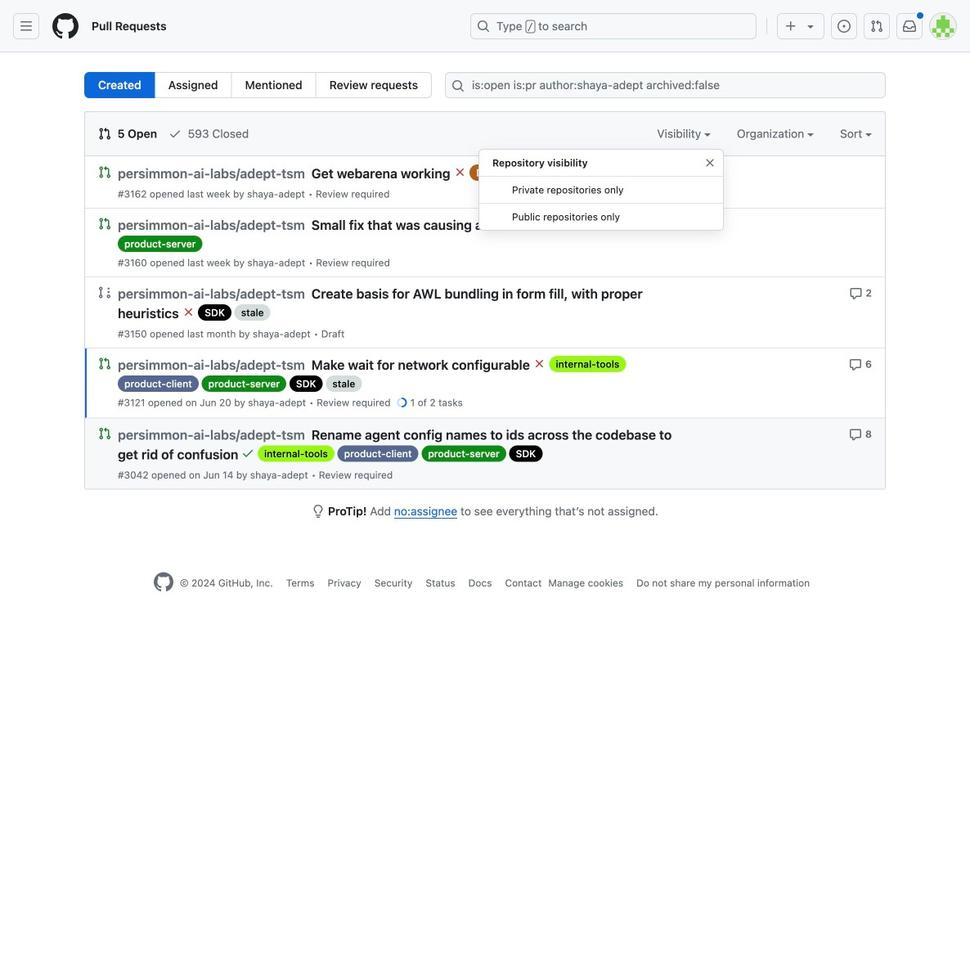 Task type: describe. For each thing, give the bounding box(es) containing it.
close menu image
[[704, 156, 717, 169]]

1 vertical spatial homepage image
[[154, 572, 173, 592]]

filter by repository visiblity menu
[[479, 142, 724, 244]]

draft pull request element
[[98, 286, 111, 299]]

Issues search field
[[445, 72, 886, 98]]

git pull request image
[[871, 20, 884, 33]]

draft pull request image
[[98, 286, 111, 299]]

10 / 12 checks ok image
[[533, 357, 546, 370]]

git pull request image
[[98, 127, 111, 140]]

8 / 11 checks ok image
[[454, 166, 467, 179]]

open pull request image for 10 / 12 checks ok image
[[98, 357, 111, 370]]

0 horizontal spatial homepage image
[[52, 13, 79, 39]]

open pull request element for 12 / 12 checks ok icon
[[98, 427, 111, 440]]

inbox image
[[903, 20, 916, 33]]

search image
[[452, 79, 465, 92]]



Task type: locate. For each thing, give the bounding box(es) containing it.
0 vertical spatial comment image
[[850, 287, 863, 300]]

1 comment image from the top
[[850, 287, 863, 300]]

12 / 12 checks ok image
[[242, 447, 255, 460]]

comment image
[[849, 428, 863, 441]]

homepage image
[[52, 13, 79, 39], [154, 572, 173, 592]]

issue opened image
[[838, 20, 851, 33]]

2 open pull request image from the top
[[98, 357, 111, 370]]

2 comment image from the top
[[850, 358, 863, 371]]

1 open pull request image from the top
[[98, 217, 111, 230]]

open pull request image
[[98, 166, 111, 179]]

open pull request element for 8 / 11 checks ok image
[[98, 217, 111, 230]]

1 vertical spatial open pull request image
[[98, 357, 111, 370]]

10 / 12 checks ok image
[[182, 306, 195, 319]]

2 open pull request element from the top
[[98, 217, 111, 230]]

0 vertical spatial homepage image
[[52, 13, 79, 39]]

open pull request image
[[98, 217, 111, 230], [98, 357, 111, 370], [98, 427, 111, 440]]

1 open pull request element from the top
[[98, 165, 111, 179]]

check image
[[169, 127, 182, 140]]

8 / 11 checks ok image
[[605, 217, 618, 231]]

1 horizontal spatial homepage image
[[154, 572, 173, 592]]

comment image
[[850, 287, 863, 300], [850, 358, 863, 371]]

1 vertical spatial comment image
[[850, 358, 863, 371]]

comment image for open pull request icon related to 8 / 11 checks ok image
[[850, 287, 863, 300]]

3 open pull request image from the top
[[98, 427, 111, 440]]

comment image for 10 / 12 checks ok image
[[850, 358, 863, 371]]

open pull request image for 12 / 12 checks ok icon
[[98, 427, 111, 440]]

4 open pull request element from the top
[[98, 427, 111, 440]]

open pull request element for 8 / 11 checks ok icon
[[98, 165, 111, 179]]

open pull request element
[[98, 165, 111, 179], [98, 217, 111, 230], [98, 357, 111, 370], [98, 427, 111, 440]]

pull requests element
[[84, 72, 432, 98]]

open pull request element for 10 / 12 checks ok image
[[98, 357, 111, 370]]

3 open pull request element from the top
[[98, 357, 111, 370]]

open pull request image for 8 / 11 checks ok image
[[98, 217, 111, 230]]

Search all issues text field
[[445, 72, 886, 98]]

2 vertical spatial open pull request image
[[98, 427, 111, 440]]

light bulb image
[[312, 505, 325, 518]]

0 vertical spatial open pull request image
[[98, 217, 111, 230]]



Task type: vqa. For each thing, say whether or not it's contained in the screenshot.
Pull Requests element
yes



